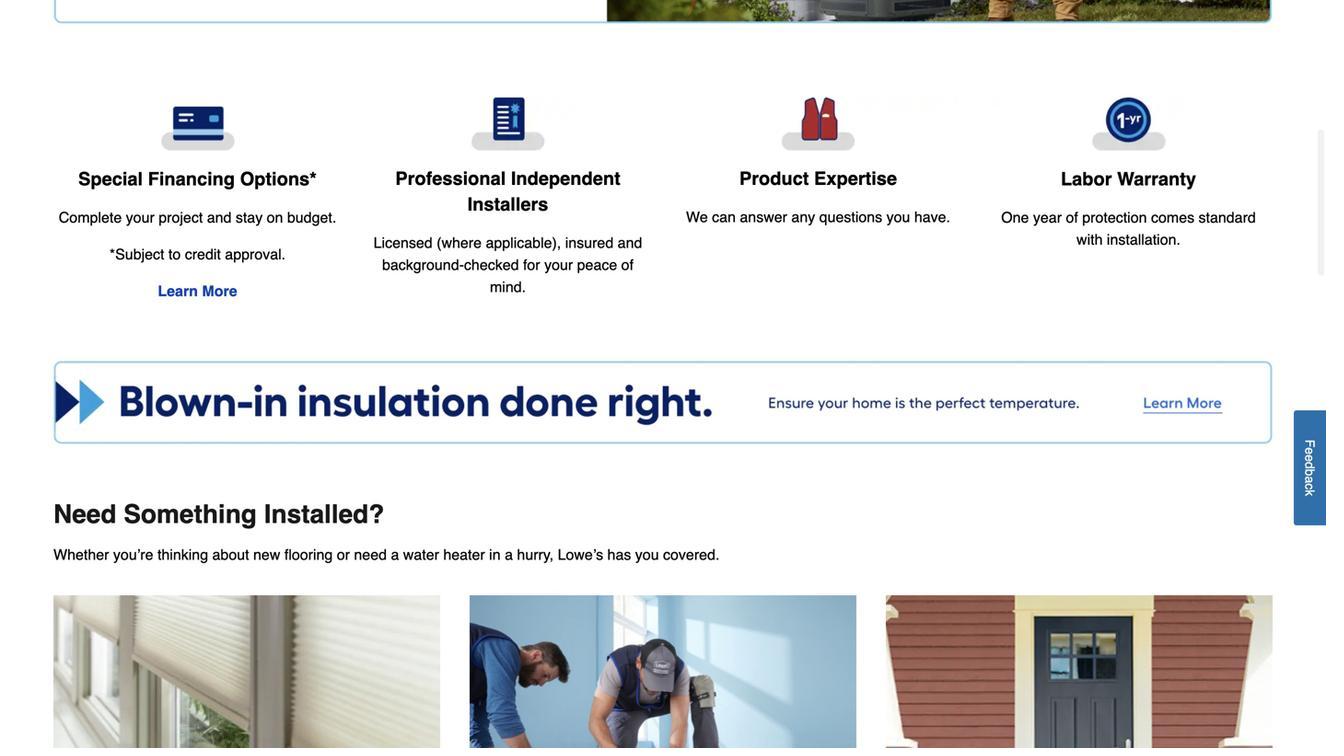 Task type: vqa. For each thing, say whether or not it's contained in the screenshot.
'protection'
yes



Task type: locate. For each thing, give the bounding box(es) containing it.
for
[[523, 257, 540, 274]]

a dark blue background check icon. image
[[368, 98, 648, 151]]

2 e from the top
[[1303, 455, 1318, 462]]

a row of windows with white shades raised a quarter of the way up each window. image
[[53, 596, 440, 749]]

your right the for
[[544, 257, 573, 274]]

covered.
[[663, 547, 720, 564]]

complete your project and stay on budget.
[[59, 209, 336, 226]]

complete
[[59, 209, 122, 226]]

1 vertical spatial you
[[635, 547, 659, 564]]

installation.
[[1107, 231, 1181, 248]]

can
[[712, 209, 736, 226]]

you left have.
[[887, 209, 910, 226]]

1 horizontal spatial of
[[1066, 209, 1078, 226]]

answer
[[740, 209, 787, 226]]

we
[[686, 209, 708, 226]]

you
[[887, 209, 910, 226], [635, 547, 659, 564]]

let us install your latest home project. image
[[53, 0, 1273, 24]]

e up b
[[1303, 455, 1318, 462]]

1 horizontal spatial and
[[618, 235, 642, 252]]

lowe's
[[558, 547, 603, 564]]

any
[[792, 209, 815, 226]]

a
[[1303, 476, 1318, 484], [391, 547, 399, 564], [505, 547, 513, 564]]

expertise
[[814, 168, 897, 189]]

one year of protection comes standard with installation.
[[1001, 209, 1256, 248]]

f e e d b a c k button
[[1294, 411, 1326, 526]]

of right peace
[[621, 257, 634, 274]]

and left stay
[[207, 209, 232, 226]]

0 horizontal spatial a
[[391, 547, 399, 564]]

your
[[126, 209, 155, 226], [544, 257, 573, 274]]

standard
[[1199, 209, 1256, 226]]

hurry,
[[517, 547, 554, 564]]

0 vertical spatial of
[[1066, 209, 1078, 226]]

two lowe's independent installers putting in new gray carpet in a blue room. image
[[470, 596, 857, 749]]

and right insured
[[618, 235, 642, 252]]

learn more link
[[158, 283, 237, 300]]

need
[[53, 500, 116, 530]]

a right "need"
[[391, 547, 399, 564]]

1 vertical spatial of
[[621, 257, 634, 274]]

financing
[[148, 168, 235, 190]]

of inside licensed (where applicable), insured and background-checked for your peace of mind.
[[621, 257, 634, 274]]

installed?
[[264, 500, 384, 530]]

your up the *subject
[[126, 209, 155, 226]]

warranty
[[1117, 168, 1196, 190]]

professional independent installers
[[395, 168, 621, 215]]

applicable),
[[486, 235, 561, 252]]

insured
[[565, 235, 614, 252]]

a navy blue paneled door with a white frame on a home with red siding. image
[[886, 596, 1273, 749]]

1 vertical spatial your
[[544, 257, 573, 274]]

1 horizontal spatial your
[[544, 257, 573, 274]]

a blue 1-year labor warranty icon. image
[[988, 98, 1269, 151]]

a lowe's red vest icon. image
[[678, 98, 959, 151]]

0 vertical spatial and
[[207, 209, 232, 226]]

water
[[403, 547, 439, 564]]

peace
[[577, 257, 617, 274]]

*subject
[[110, 246, 164, 263]]

installers
[[468, 194, 548, 215]]

a right the in
[[505, 547, 513, 564]]

0 vertical spatial your
[[126, 209, 155, 226]]

e
[[1303, 448, 1318, 455], [1303, 455, 1318, 462]]

0 vertical spatial you
[[887, 209, 910, 226]]

and
[[207, 209, 232, 226], [618, 235, 642, 252]]

labor
[[1061, 168, 1112, 190]]

2 horizontal spatial a
[[1303, 476, 1318, 484]]

independent
[[511, 168, 621, 189]]

you right has
[[635, 547, 659, 564]]

a up k
[[1303, 476, 1318, 484]]

licensed
[[374, 235, 433, 252]]

1 vertical spatial and
[[618, 235, 642, 252]]

something
[[124, 500, 257, 530]]

with
[[1077, 231, 1103, 248]]

a dark blue credit card icon. image
[[57, 98, 338, 151]]

0 horizontal spatial your
[[126, 209, 155, 226]]

options*
[[240, 168, 317, 190]]

mind.
[[490, 279, 526, 296]]

0 horizontal spatial of
[[621, 257, 634, 274]]

of right year on the right
[[1066, 209, 1078, 226]]

blown-in insulation done right. ensure your home is the perfect temperature. learn more. image
[[53, 361, 1273, 445]]

e up 'd'
[[1303, 448, 1318, 455]]

a inside f e e d b a c k button
[[1303, 476, 1318, 484]]

new
[[253, 547, 280, 564]]

of
[[1066, 209, 1078, 226], [621, 257, 634, 274]]



Task type: describe. For each thing, give the bounding box(es) containing it.
learn
[[158, 283, 198, 300]]

1 horizontal spatial you
[[887, 209, 910, 226]]

licensed (where applicable), insured and background-checked for your peace of mind.
[[374, 235, 642, 296]]

0 horizontal spatial and
[[207, 209, 232, 226]]

heater
[[443, 547, 485, 564]]

*subject to credit approval.
[[110, 246, 286, 263]]

comes
[[1151, 209, 1195, 226]]

questions
[[819, 209, 883, 226]]

or
[[337, 547, 350, 564]]

we can answer any questions you have.
[[686, 209, 951, 226]]

you're
[[113, 547, 153, 564]]

project
[[159, 209, 203, 226]]

year
[[1033, 209, 1062, 226]]

(where
[[437, 235, 482, 252]]

stay
[[236, 209, 263, 226]]

to
[[168, 246, 181, 263]]

special financing options*
[[78, 168, 317, 190]]

in
[[489, 547, 501, 564]]

d
[[1303, 462, 1318, 469]]

checked
[[464, 257, 519, 274]]

have.
[[914, 209, 951, 226]]

approval.
[[225, 246, 286, 263]]

has
[[607, 547, 631, 564]]

background-
[[382, 257, 464, 274]]

1 horizontal spatial a
[[505, 547, 513, 564]]

more
[[202, 283, 237, 300]]

f e e d b a c k
[[1303, 440, 1318, 497]]

product expertise
[[740, 168, 897, 189]]

whether you're thinking about new flooring or need a water heater in a hurry, lowe's has you covered.
[[53, 547, 720, 564]]

b
[[1303, 469, 1318, 476]]

of inside one year of protection comes standard with installation.
[[1066, 209, 1078, 226]]

whether
[[53, 547, 109, 564]]

flooring
[[284, 547, 333, 564]]

1 e from the top
[[1303, 448, 1318, 455]]

special
[[78, 168, 143, 190]]

your inside licensed (where applicable), insured and background-checked for your peace of mind.
[[544, 257, 573, 274]]

k
[[1303, 490, 1318, 497]]

c
[[1303, 484, 1318, 490]]

and inside licensed (where applicable), insured and background-checked for your peace of mind.
[[618, 235, 642, 252]]

need
[[354, 547, 387, 564]]

f
[[1303, 440, 1318, 448]]

product
[[740, 168, 809, 189]]

credit
[[185, 246, 221, 263]]

0 horizontal spatial you
[[635, 547, 659, 564]]

learn more
[[158, 283, 237, 300]]

protection
[[1082, 209, 1147, 226]]

on
[[267, 209, 283, 226]]

about
[[212, 547, 249, 564]]

budget.
[[287, 209, 336, 226]]

labor warranty
[[1061, 168, 1196, 190]]

thinking
[[157, 547, 208, 564]]

professional
[[395, 168, 506, 189]]

one
[[1001, 209, 1029, 226]]

need something installed?
[[53, 500, 384, 530]]



